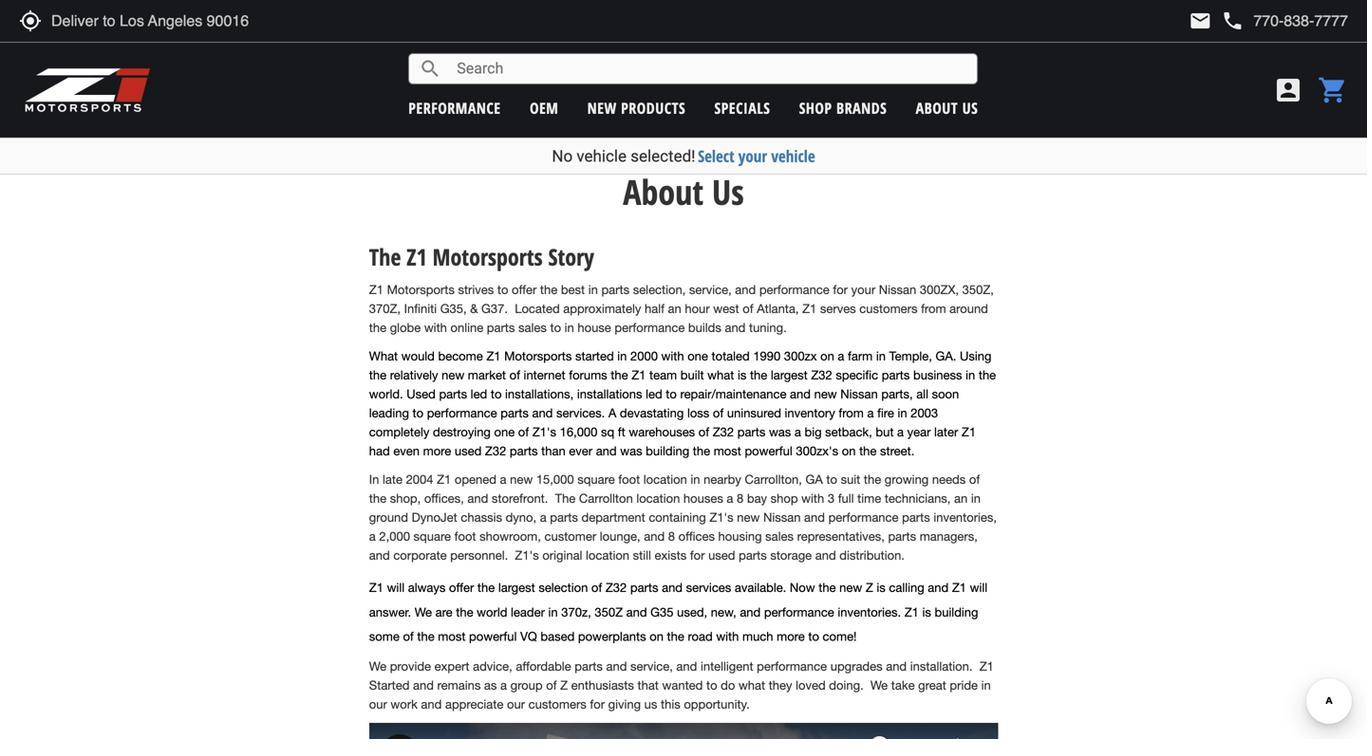 Task type: vqa. For each thing, say whether or not it's contained in the screenshot.
the top The Building
yes



Task type: describe. For each thing, give the bounding box(es) containing it.
shop brands
[[799, 98, 887, 118]]

a left the "farm"
[[838, 349, 845, 364]]

new products link
[[588, 98, 686, 118]]

the z1 motorsports story
[[369, 242, 594, 273]]

to inside in late 2004 z1 opened a new 15,000 square foot location in nearby carrollton, ga to suit the growing needs of the shop, offices, and storefront.  the carrollton location houses a 8 bay shop with 3 full time technicians, an in ground dynojet chassis dyno, a parts department containing z1's new nissan and performance parts inventories, a 2,000 square foot showroom, customer lounge, and 8 offices housing sales representatives, parts managers, and corporate personnel.  z1's original location still exists for used parts storage and distribution.
[[827, 472, 838, 487]]

do
[[721, 679, 735, 693]]

16,000
[[560, 425, 598, 440]]

to down team
[[666, 387, 677, 402]]

destroying
[[433, 425, 491, 440]]

oem
[[530, 98, 559, 118]]

vq
[[520, 630, 537, 644]]

in up houses
[[691, 472, 700, 487]]

used inside in late 2004 z1 opened a new 15,000 square foot location in nearby carrollton, ga to suit the growing needs of the shop, offices, and storefront.  the carrollton location houses a 8 bay shop with 3 full time technicians, an in ground dynojet chassis dyno, a parts department containing z1's new nissan and performance parts inventories, a 2,000 square foot showroom, customer lounge, and 8 offices housing sales representatives, parts managers, and corporate personnel.  z1's original location still exists for used parts storage and distribution.
[[708, 548, 735, 563]]

parts right online
[[487, 321, 515, 335]]

a left 2,000
[[369, 529, 376, 544]]

appreciate
[[445, 698, 504, 712]]

the down the "1990"
[[750, 368, 768, 383]]

with inside z1 motorsports strives to offer the best in parts selection, service, and performance for your nissan 300zx, 350z, 370z, infiniti g35, & g37.  located approximately half an hour west of atlanta, z1 serves customers from around the globe with online parts sales to in house performance builds and tuning.
[[424, 321, 447, 335]]

the right are
[[456, 605, 473, 620]]

parts down 'installations,'
[[501, 406, 529, 421]]

and up wanted
[[677, 660, 697, 674]]

z1 inside we provide expert advice, affordable parts and service, and intelligent performance upgrades and installation.  z1 started and remains as a group of z enthusiasts that wanted to do what they loved doing.  we take great pride in our work and appreciate our customers for giving us this opportunity.
[[980, 660, 994, 674]]

the inside in late 2004 z1 opened a new 15,000 square foot location in nearby carrollton, ga to suit the growing needs of the shop, offices, and storefront.  the carrollton location houses a 8 bay shop with 3 full time technicians, an in ground dynojet chassis dyno, a parts department containing z1's new nissan and performance parts inventories, a 2,000 square foot showroom, customer lounge, and 8 offices housing sales representatives, parts managers, and corporate personnel.  z1's original location still exists for used parts storage and distribution.
[[555, 491, 576, 506]]

1 horizontal spatial vehicle
[[771, 145, 815, 167]]

0 vertical spatial about us
[[916, 98, 978, 118]]

0 horizontal spatial about
[[623, 169, 704, 215]]

managers,
[[920, 529, 978, 544]]

new up inventory
[[814, 387, 837, 402]]

my_location
[[19, 9, 42, 32]]

in left house
[[565, 321, 574, 335]]

exists
[[655, 548, 687, 563]]

corporate
[[393, 548, 447, 563]]

parts,
[[882, 387, 913, 402]]

world. used
[[369, 387, 436, 402]]

new left products
[[588, 98, 617, 118]]

inventory
[[785, 406, 835, 421]]

offices,
[[424, 491, 464, 506]]

z is
[[866, 581, 886, 595]]

business
[[914, 368, 962, 383]]

nissan for the
[[763, 510, 801, 525]]

2 vertical spatial z1's
[[515, 548, 539, 563]]

1 vertical spatial one
[[494, 425, 515, 440]]

inventories,
[[934, 510, 997, 525]]

farm
[[848, 349, 873, 364]]

the up "nearby"
[[693, 444, 710, 459]]

selection
[[539, 581, 588, 595]]

1 horizontal spatial about
[[916, 98, 958, 118]]

in late 2004 z1 opened a new 15,000 square foot location in nearby carrollton, ga to suit the growing needs of the shop, offices, and storefront.  the carrollton location houses a 8 bay shop with 3 full time technicians, an in ground dynojet chassis dyno, a parts department containing z1's new nissan and performance parts inventories, a 2,000 square foot showroom, customer lounge, and 8 offices housing sales representatives, parts managers, and corporate personnel.  z1's original location still exists for used parts storage and distribution.
[[369, 472, 997, 563]]

tuning.
[[749, 321, 787, 335]]

atlanta,
[[757, 302, 799, 316]]

the up installations
[[611, 368, 628, 383]]

1 led from the left
[[471, 387, 487, 402]]

become
[[438, 349, 483, 364]]

most inside z1 will always offer the largest selection of z32 parts and services available. now the new z is calling and z1 will answer. we are the world leader in 370z, 350z and g35 used, new, and performance inventories. z1 is building some of the most powerful vq based powerplants on the road with much more to come!
[[438, 630, 466, 644]]

a right dyno,
[[540, 510, 547, 525]]

the down what in the top of the page
[[369, 368, 387, 383]]

globe
[[390, 321, 421, 335]]

the left road
[[667, 630, 685, 644]]

15,000
[[536, 472, 574, 487]]

house
[[578, 321, 611, 335]]

in down ga. using
[[966, 368, 976, 383]]

for inside we provide expert advice, affordable parts and service, and intelligent performance upgrades and installation.  z1 started and remains as a group of z enthusiasts that wanted to do what they loved doing.  we take great pride in our work and appreciate our customers for giving us this opportunity.
[[590, 698, 605, 712]]

and up enthusiasts
[[606, 660, 627, 674]]

from inside what would become z1 motorsports started in 2000 with one totaled 1990 300zx on a farm in temple, ga. using the relatively new market of internet forums the z1 team built what is the largest z32 specific parts business in the world. used parts led to installations, installations led to repair/maintenance and new nissan parts, all soon leading to performance parts and services. a devastating loss of uninsured inventory from a fire in 2003 completely destroying one of z1's 16,000 sq ft warehouses of z32 parts was a big setback, but a year later z1 had even more used z32 parts than ever and was building the most powerful 300zx's on the street.
[[839, 406, 864, 421]]

representatives,
[[797, 529, 885, 544]]

to inside z1 will always offer the largest selection of z32 parts and services available. now the new z is calling and z1 will answer. we are the world leader in 370z, 350z and g35 used, new, and performance inventories. z1 is building some of the most powerful vq based powerplants on the road with much more to come!
[[808, 630, 819, 644]]

the up world
[[478, 581, 495, 595]]

and down the west on the right top
[[725, 321, 746, 335]]

1 vertical spatial z1's
[[710, 510, 734, 525]]

in right 'best'
[[589, 283, 598, 297]]

and down opened
[[468, 491, 488, 506]]

from inside z1 motorsports strives to offer the best in parts selection, service, and performance for your nissan 300zx, 350z, 370z, infiniti g35, & g37.  located approximately half an hour west of atlanta, z1 serves customers from around the globe with online parts sales to in house performance builds and tuning.
[[921, 302, 946, 316]]

powerplants
[[578, 630, 646, 644]]

lounge,
[[600, 529, 641, 544]]

of down 'installations,'
[[518, 425, 529, 440]]

in inside we provide expert advice, affordable parts and service, and intelligent performance upgrades and installation.  z1 started and remains as a group of z enthusiasts that wanted to do what they loved doing.  we take great pride in our work and appreciate our customers for giving us this opportunity.
[[982, 679, 991, 693]]

offer inside z1 will always offer the largest selection of z32 parts and services available. now the new z is calling and z1 will answer. we are the world leader in 370z, 350z and g35 used, new, and performance inventories. z1 is building some of the most powerful vq based powerplants on the road with much more to come!
[[449, 581, 474, 595]]

the down ga. using
[[979, 368, 996, 383]]

0 horizontal spatial was
[[620, 444, 642, 459]]

for inside in late 2004 z1 opened a new 15,000 square foot location in nearby carrollton, ga to suit the growing needs of the shop, offices, and storefront.  the carrollton location houses a 8 bay shop with 3 full time technicians, an in ground dynojet chassis dyno, a parts department containing z1's new nissan and performance parts inventories, a 2,000 square foot showroom, customer lounge, and 8 offices housing sales representatives, parts managers, and corporate personnel.  z1's original location still exists for used parts storage and distribution.
[[690, 548, 705, 563]]

dynojet
[[412, 510, 458, 525]]

most inside what would become z1 motorsports started in 2000 with one totaled 1990 300zx on a farm in temple, ga. using the relatively new market of internet forums the z1 team built what is the largest z32 specific parts business in the world. used parts led to installations, installations led to repair/maintenance and new nissan parts, all soon leading to performance parts and services. a devastating loss of uninsured inventory from a fire in 2003 completely destroying one of z1's 16,000 sq ft warehouses of z32 parts was a big setback, but a year later z1 had even more used z32 parts than ever and was building the most powerful 300zx's on the street.
[[714, 444, 742, 459]]

0 vertical spatial us
[[963, 98, 978, 118]]

with inside z1 will always offer the largest selection of z32 parts and services available. now the new z is calling and z1 will answer. we are the world leader in 370z, 350z and g35 used, new, and performance inventories. z1 is building some of the most powerful vq based powerplants on the road with much more to come!
[[716, 630, 739, 644]]

parts up customer
[[550, 510, 578, 525]]

0 vertical spatial foot
[[619, 472, 640, 487]]

calling
[[889, 581, 925, 595]]

shop,
[[390, 491, 421, 506]]

and down sq
[[596, 444, 617, 459]]

of down loss
[[699, 425, 709, 440]]

powerful inside z1 will always offer the largest selection of z32 parts and services available. now the new z is calling and z1 will answer. we are the world leader in 370z, 350z and g35 used, new, and performance inventories. z1 is building some of the most powerful vq based powerplants on the road with much more to come!
[[469, 630, 517, 644]]

leading
[[369, 406, 409, 421]]

the down but
[[859, 444, 877, 459]]

advice,
[[473, 660, 513, 674]]

and right work
[[421, 698, 442, 712]]

g35,
[[440, 302, 467, 316]]

parts up distribution. at the bottom of the page
[[888, 529, 916, 544]]

to down located
[[550, 321, 561, 335]]

z32 down 300zx at the right top of the page
[[811, 368, 833, 383]]

they
[[769, 679, 792, 693]]

z1 motorsports logo image
[[24, 66, 151, 114]]

started
[[575, 349, 614, 364]]

shop
[[799, 98, 832, 118]]

upgrades
[[831, 660, 883, 674]]

a left big
[[795, 425, 801, 440]]

serves
[[820, 302, 856, 316]]

the up the provide
[[417, 630, 435, 644]]

infiniti
[[404, 302, 437, 316]]

parts left than
[[510, 444, 538, 459]]

completely
[[369, 425, 430, 440]]

in right fire on the right bottom of page
[[898, 406, 907, 421]]

ever
[[569, 444, 593, 459]]

west
[[713, 302, 739, 316]]

mail
[[1189, 9, 1212, 32]]

installations,
[[505, 387, 574, 402]]

remains
[[437, 679, 481, 693]]

and up g35
[[662, 581, 683, 595]]

z1 inside in late 2004 z1 opened a new 15,000 square foot location in nearby carrollton, ga to suit the growing needs of the shop, offices, and storefront.  the carrollton location houses a 8 bay shop with 3 full time technicians, an in ground dynojet chassis dyno, a parts department containing z1's new nissan and performance parts inventories, a 2,000 square foot showroom, customer lounge, and 8 offices housing sales representatives, parts managers, and corporate personnel.  z1's original location still exists for used parts storage and distribution.
[[437, 472, 451, 487]]

market
[[468, 368, 506, 383]]

0 vertical spatial square
[[578, 472, 615, 487]]

department
[[582, 510, 645, 525]]

Search search field
[[442, 54, 977, 84]]

nissan inside z1 motorsports strives to offer the best in parts selection, service, and performance for your nissan 300zx, 350z, 370z, infiniti g35, & g37.  located approximately half an hour west of atlanta, z1 serves customers from around the globe with online parts sales to in house performance builds and tuning.
[[879, 283, 917, 297]]

performance down search
[[409, 98, 501, 118]]

1 vertical spatial location
[[637, 491, 680, 506]]

original
[[543, 548, 583, 563]]

parts down become
[[439, 387, 467, 402]]

to down market
[[491, 387, 502, 402]]

more inside what would become z1 motorsports started in 2000 with one totaled 1990 300zx on a farm in temple, ga. using the relatively new market of internet forums the z1 team built what is the largest z32 specific parts business in the world. used parts led to installations, installations led to repair/maintenance and new nissan parts, all soon leading to performance parts and services. a devastating loss of uninsured inventory from a fire in 2003 completely destroying one of z1's 16,000 sq ft warehouses of z32 parts was a big setback, but a year later z1 had even more used z32 parts than ever and was building the most powerful 300zx's on the street.
[[423, 444, 451, 459]]

motorsports inside z1 motorsports strives to offer the best in parts selection, service, and performance for your nissan 300zx, 350z, 370z, infiniti g35, & g37.  located approximately half an hour west of atlanta, z1 serves customers from around the globe with online parts sales to in house performance builds and tuning.
[[387, 283, 455, 297]]

all
[[917, 387, 929, 402]]

0 vertical spatial 8
[[737, 491, 744, 506]]

late
[[383, 472, 403, 487]]

great
[[918, 679, 947, 693]]

350z
[[595, 605, 623, 620]]

sales inside z1 motorsports strives to offer the best in parts selection, service, and performance for your nissan 300zx, 350z, 370z, infiniti g35, & g37.  located approximately half an hour west of atlanta, z1 serves customers from around the globe with online parts sales to in house performance builds and tuning.
[[519, 321, 547, 335]]

2003
[[911, 406, 938, 421]]

parts up approximately
[[602, 283, 630, 297]]

a right opened
[[500, 472, 507, 487]]

and up much
[[740, 605, 761, 620]]

motorsports inside what would become z1 motorsports started in 2000 with one totaled 1990 300zx on a farm in temple, ga. using the relatively new market of internet forums the z1 team built what is the largest z32 specific parts business in the world. used parts led to installations, installations led to repair/maintenance and new nissan parts, all soon leading to performance parts and services. a devastating loss of uninsured inventory from a fire in 2003 completely destroying one of z1's 16,000 sq ft warehouses of z32 parts was a big setback, but a year later z1 had even more used z32 parts than ever and was building the most powerful 300zx's on the street.
[[504, 349, 572, 364]]

approximately
[[563, 302, 641, 316]]

vehicle inside "no vehicle selected! select your vehicle"
[[577, 147, 627, 166]]

still
[[633, 548, 651, 563]]

of up 350z
[[592, 581, 602, 595]]

parts down technicians,
[[902, 510, 930, 525]]

2 will from the left
[[970, 581, 988, 595]]

2 horizontal spatial on
[[842, 444, 856, 459]]

and up the west on the right top
[[735, 283, 756, 297]]

carrollton
[[579, 491, 633, 506]]

shopping_cart link
[[1313, 75, 1348, 105]]

a down "nearby"
[[727, 491, 734, 506]]

enthusiasts
[[571, 679, 634, 693]]

shopping_cart
[[1318, 75, 1348, 105]]

0 horizontal spatial about us
[[623, 169, 744, 215]]

performance up the atlanta,
[[760, 283, 830, 297]]

temple,
[[889, 349, 932, 364]]

350z,
[[963, 283, 994, 297]]

performance inside z1 will always offer the largest selection of z32 parts and services available. now the new z is calling and z1 will answer. we are the world leader in 370z, 350z and g35 used, new, and performance inventories. z1 is building some of the most powerful vq based powerplants on the road with much more to come!
[[764, 605, 835, 620]]

containing
[[649, 510, 706, 525]]

and down representatives,
[[816, 548, 836, 563]]

hour
[[685, 302, 710, 316]]

and up is
[[928, 581, 949, 595]]

in left 2000
[[618, 349, 627, 364]]

of right loss
[[713, 406, 724, 421]]

online
[[451, 321, 484, 335]]

opportunity.
[[684, 698, 750, 712]]

300zx,
[[920, 283, 959, 297]]

installations
[[577, 387, 642, 402]]

0 horizontal spatial your
[[739, 145, 767, 167]]

the down 370z,
[[369, 321, 387, 335]]

0 vertical spatial motorsports
[[433, 242, 543, 273]]

mail link
[[1189, 9, 1212, 32]]

and up still
[[644, 529, 665, 544]]

and up 'take'
[[886, 660, 907, 674]]

best
[[561, 283, 585, 297]]

parts down housing
[[739, 548, 767, 563]]

2 led from the left
[[646, 387, 663, 402]]

of right some
[[403, 630, 414, 644]]

service, inside z1 motorsports strives to offer the best in parts selection, service, and performance for your nissan 300zx, 350z, 370z, infiniti g35, & g37.  located approximately half an hour west of atlanta, z1 serves customers from around the globe with online parts sales to in house performance builds and tuning.
[[689, 283, 732, 297]]

in right the "farm"
[[876, 349, 886, 364]]

parts inside z1 will always offer the largest selection of z32 parts and services available. now the new z is calling and z1 will answer. we are the world leader in 370z, 350z and g35 used, new, and performance inventories. z1 is building some of the most powerful vq based powerplants on the road with much more to come!
[[630, 581, 659, 595]]

of inside we provide expert advice, affordable parts and service, and intelligent performance upgrades and installation.  z1 started and remains as a group of z enthusiasts that wanted to do what they loved doing.  we take great pride in our work and appreciate our customers for giving us this opportunity.
[[546, 679, 557, 693]]

opened
[[455, 472, 497, 487]]

suit
[[841, 472, 861, 487]]

z32 up opened
[[485, 444, 506, 459]]

and down 'installations,'
[[532, 406, 553, 421]]

to right 'strives'
[[497, 283, 508, 297]]

a right but
[[897, 425, 904, 440]]

ga. using
[[936, 349, 992, 364]]



Task type: locate. For each thing, give the bounding box(es) containing it.
1 our from the left
[[369, 698, 387, 712]]

located
[[515, 302, 560, 316]]

0 horizontal spatial led
[[471, 387, 487, 402]]

of right market
[[510, 368, 520, 383]]

new products
[[588, 98, 686, 118]]

2 horizontal spatial for
[[833, 283, 848, 297]]

search
[[419, 57, 442, 80]]

z32 inside z1 will always offer the largest selection of z32 parts and services available. now the new z is calling and z1 will answer. we are the world leader in 370z, 350z and g35 used, new, and performance inventories. z1 is building some of the most powerful vq based powerplants on the road with much more to come!
[[606, 581, 627, 595]]

0 vertical spatial largest
[[771, 368, 808, 383]]

1 horizontal spatial we
[[871, 679, 888, 693]]

our down the group
[[507, 698, 525, 712]]

1 vertical spatial an
[[954, 491, 968, 506]]

specials link
[[715, 98, 771, 118]]

needs
[[932, 472, 966, 487]]

1 vertical spatial offer
[[449, 581, 474, 595]]

0 vertical spatial we
[[369, 660, 387, 674]]

intelligent
[[701, 660, 754, 674]]

the left z is
[[819, 581, 836, 595]]

started
[[369, 679, 410, 693]]

8
[[737, 491, 744, 506], [668, 529, 675, 544]]

vehicle right no at the top of the page
[[577, 147, 627, 166]]

wanted
[[662, 679, 703, 693]]

offer inside z1 motorsports strives to offer the best in parts selection, service, and performance for your nissan 300zx, 350z, 370z, infiniti g35, & g37.  located approximately half an hour west of atlanta, z1 serves customers from around the globe with online parts sales to in house performance builds and tuning.
[[512, 283, 537, 297]]

building inside what would become z1 motorsports started in 2000 with one totaled 1990 300zx on a farm in temple, ga. using the relatively new market of internet forums the z1 team built what is the largest z32 specific parts business in the world. used parts led to installations, installations led to repair/maintenance and new nissan parts, all soon leading to performance parts and services. a devastating loss of uninsured inventory from a fire in 2003 completely destroying one of z1's 16,000 sq ft warehouses of z32 parts was a big setback, but a year later z1 had even more used z32 parts than ever and was building the most powerful 300zx's on the street.
[[646, 444, 690, 459]]

customers inside we provide expert advice, affordable parts and service, and intelligent performance upgrades and installation.  z1 started and remains as a group of z enthusiasts that wanted to do what they loved doing.  we take great pride in our work and appreciate our customers for giving us this opportunity.
[[529, 698, 587, 712]]

1 horizontal spatial us
[[963, 98, 978, 118]]

motorsports up internet on the left of the page
[[504, 349, 572, 364]]

1 vertical spatial 8
[[668, 529, 675, 544]]

1 horizontal spatial used
[[708, 548, 735, 563]]

1 vertical spatial more
[[777, 630, 805, 644]]

2 vertical spatial motorsports
[[504, 349, 572, 364]]

0 horizontal spatial sales
[[519, 321, 547, 335]]

we up started
[[369, 660, 387, 674]]

with up team
[[661, 349, 684, 364]]

nissan for temple,
[[841, 387, 878, 402]]

much
[[743, 630, 774, 644]]

service, inside we provide expert advice, affordable parts and service, and intelligent performance upgrades and installation.  z1 started and remains as a group of z enthusiasts that wanted to do what they loved doing.  we take great pride in our work and appreciate our customers for giving us this opportunity.
[[631, 660, 673, 674]]

0 horizontal spatial offer
[[449, 581, 474, 595]]

0 horizontal spatial one
[[494, 425, 515, 440]]

0 vertical spatial from
[[921, 302, 946, 316]]

square up carrollton
[[578, 472, 615, 487]]

1 horizontal spatial sales
[[766, 529, 794, 544]]

0 vertical spatial nissan
[[879, 283, 917, 297]]

1 vertical spatial about us
[[623, 169, 744, 215]]

1 horizontal spatial an
[[954, 491, 968, 506]]

year
[[908, 425, 931, 440]]

offer up are
[[449, 581, 474, 595]]

1 vertical spatial service,
[[631, 660, 673, 674]]

what
[[739, 679, 766, 693]]

performance down half
[[615, 321, 685, 335]]

1 horizontal spatial most
[[714, 444, 742, 459]]

new left 15,000
[[510, 472, 533, 487]]

1 horizontal spatial offer
[[512, 283, 537, 297]]

1 horizontal spatial the
[[555, 491, 576, 506]]

but
[[876, 425, 894, 440]]

nearby
[[704, 472, 742, 487]]

and
[[735, 283, 756, 297], [725, 321, 746, 335], [790, 387, 811, 402], [532, 406, 553, 421], [596, 444, 617, 459], [468, 491, 488, 506], [804, 510, 825, 525], [644, 529, 665, 544], [369, 548, 390, 563], [816, 548, 836, 563], [662, 581, 683, 595], [928, 581, 949, 595], [626, 605, 647, 620], [740, 605, 761, 620], [606, 660, 627, 674], [677, 660, 697, 674], [886, 660, 907, 674], [413, 679, 434, 693], [421, 698, 442, 712]]

0 vertical spatial most
[[714, 444, 742, 459]]

a left fire on the right bottom of page
[[867, 406, 874, 421]]

1 horizontal spatial customers
[[860, 302, 918, 316]]

1 horizontal spatial led
[[646, 387, 663, 402]]

largest
[[771, 368, 808, 383], [498, 581, 535, 595]]

vehicle
[[771, 145, 815, 167], [577, 147, 627, 166]]

your inside z1 motorsports strives to offer the best in parts selection, service, and performance for your nissan 300zx, 350z, 370z, infiniti g35, & g37.  located approximately half an hour west of atlanta, z1 serves customers from around the globe with online parts sales to in house performance builds and tuning.
[[851, 283, 876, 297]]

story
[[548, 242, 594, 273]]

nissan inside in late 2004 z1 opened a new 15,000 square foot location in nearby carrollton, ga to suit the growing needs of the shop, offices, and storefront.  the carrollton location houses a 8 bay shop with 3 full time technicians, an in ground dynojet chassis dyno, a parts department containing z1's new nissan and performance parts inventories, a 2,000 square foot showroom, customer lounge, and 8 offices housing sales representatives, parts managers, and corporate personnel.  z1's original location still exists for used parts storage and distribution.
[[763, 510, 801, 525]]

team
[[650, 368, 677, 383]]

0 horizontal spatial powerful
[[469, 630, 517, 644]]

performance inside in late 2004 z1 opened a new 15,000 square foot location in nearby carrollton, ga to suit the growing needs of the shop, offices, and storefront.  the carrollton location houses a 8 bay shop with 3 full time technicians, an in ground dynojet chassis dyno, a parts department containing z1's new nissan and performance parts inventories, a 2,000 square foot showroom, customer lounge, and 8 offices housing sales representatives, parts managers, and corporate personnel.  z1's original location still exists for used parts storage and distribution.
[[829, 510, 899, 525]]

1 horizontal spatial 8
[[737, 491, 744, 506]]

1 horizontal spatial your
[[851, 283, 876, 297]]

1 horizontal spatial one
[[688, 349, 708, 364]]

0 horizontal spatial building
[[646, 444, 690, 459]]

about us right brands
[[916, 98, 978, 118]]

for down the offices
[[690, 548, 705, 563]]

from up setback,
[[839, 406, 864, 421]]

specials
[[715, 98, 771, 118]]

2 horizontal spatial nissan
[[879, 283, 917, 297]]

8 up exists
[[668, 529, 675, 544]]

1 vertical spatial customers
[[529, 698, 587, 712]]

1 horizontal spatial more
[[777, 630, 805, 644]]

strives
[[458, 283, 494, 297]]

0 horizontal spatial from
[[839, 406, 864, 421]]

used
[[455, 444, 482, 459], [708, 548, 735, 563]]

what would become z1 motorsports started in 2000 with one totaled 1990 300zx on a farm in temple, ga. using the relatively new market of internet forums the z1 team built what is the largest z32 specific parts business in the world. used parts led to installations, installations led to repair/maintenance and new nissan parts, all soon leading to performance parts and services. a devastating loss of uninsured inventory from a fire in 2003 completely destroying one of z1's 16,000 sq ft warehouses of z32 parts was a big setback, but a year later z1 had even more used z32 parts than ever and was building the most powerful 300zx's on the street.
[[369, 349, 996, 459]]

some
[[369, 630, 400, 644]]

nissan inside what would become z1 motorsports started in 2000 with one totaled 1990 300zx on a farm in temple, ga. using the relatively new market of internet forums the z1 team built what is the largest z32 specific parts business in the world. used parts led to installations, installations led to repair/maintenance and new nissan parts, all soon leading to performance parts and services. a devastating loss of uninsured inventory from a fire in 2003 completely destroying one of z1's 16,000 sq ft warehouses of z32 parts was a big setback, but a year later z1 had even more used z32 parts than ever and was building the most powerful 300zx's on the street.
[[841, 387, 878, 402]]

1 vertical spatial building
[[935, 605, 979, 620]]

an inside z1 motorsports strives to offer the best in parts selection, service, and performance for your nissan 300zx, 350z, 370z, infiniti g35, & g37.  located approximately half an hour west of atlanta, z1 serves customers from around the globe with online parts sales to in house performance builds and tuning.
[[668, 302, 682, 316]]

0 horizontal spatial the
[[369, 242, 401, 273]]

will down managers,
[[970, 581, 988, 595]]

motorsports up 'strives'
[[433, 242, 543, 273]]

1 vertical spatial largest
[[498, 581, 535, 595]]

an up inventories,
[[954, 491, 968, 506]]

1 vertical spatial most
[[438, 630, 466, 644]]

1 vertical spatial square
[[414, 529, 451, 544]]

0 horizontal spatial 8
[[668, 529, 675, 544]]

devastating
[[620, 406, 684, 421]]

1 vertical spatial was
[[620, 444, 642, 459]]

storage
[[770, 548, 812, 563]]

specific
[[836, 368, 879, 383]]

of right the west on the right top
[[743, 302, 754, 316]]

1 horizontal spatial for
[[690, 548, 705, 563]]

sales inside in late 2004 z1 opened a new 15,000 square foot location in nearby carrollton, ga to suit the growing needs of the shop, offices, and storefront.  the carrollton location houses a 8 bay shop with 3 full time technicians, an in ground dynojet chassis dyno, a parts department containing z1's new nissan and performance parts inventories, a 2,000 square foot showroom, customer lounge, and 8 offices housing sales representatives, parts managers, and corporate personnel.  z1's original location still exists for used parts storage and distribution.
[[766, 529, 794, 544]]

1 horizontal spatial building
[[935, 605, 979, 620]]

new left z is
[[840, 581, 862, 595]]

0 vertical spatial for
[[833, 283, 848, 297]]

expert
[[435, 660, 470, 674]]

led down market
[[471, 387, 487, 402]]

was down uninsured
[[769, 425, 791, 440]]

2 vertical spatial nissan
[[763, 510, 801, 525]]

1 vertical spatial nissan
[[841, 387, 878, 402]]

us
[[645, 698, 658, 712]]

customers down z
[[529, 698, 587, 712]]

z32 down uninsured
[[713, 425, 734, 440]]

select your vehicle link
[[698, 145, 815, 167]]

totaled
[[712, 349, 750, 364]]

with down new,
[[716, 630, 739, 644]]

account_box link
[[1269, 75, 1309, 105]]

1 horizontal spatial was
[[769, 425, 791, 440]]

one
[[688, 349, 708, 364], [494, 425, 515, 440]]

will up "answer. we"
[[387, 581, 405, 595]]

0 vertical spatial customers
[[860, 302, 918, 316]]

0 vertical spatial on
[[821, 349, 835, 364]]

with inside in late 2004 z1 opened a new 15,000 square foot location in nearby carrollton, ga to suit the growing needs of the shop, offices, and storefront.  the carrollton location houses a 8 bay shop with 3 full time technicians, an in ground dynojet chassis dyno, a parts department containing z1's new nissan and performance parts inventories, a 2,000 square foot showroom, customer lounge, and 8 offices housing sales representatives, parts managers, and corporate personnel.  z1's original location still exists for used parts storage and distribution.
[[802, 491, 825, 506]]

1 horizontal spatial about us
[[916, 98, 978, 118]]

this
[[661, 698, 681, 712]]

performance inside what would become z1 motorsports started in 2000 with one totaled 1990 300zx on a farm in temple, ga. using the relatively new market of internet forums the z1 team built what is the largest z32 specific parts business in the world. used parts led to installations, installations led to repair/maintenance and new nissan parts, all soon leading to performance parts and services. a devastating loss of uninsured inventory from a fire in 2003 completely destroying one of z1's 16,000 sq ft warehouses of z32 parts was a big setback, but a year later z1 had even more used z32 parts than ever and was building the most powerful 300zx's on the street.
[[427, 406, 497, 421]]

performance down available. now
[[764, 605, 835, 620]]

and up inventory
[[790, 387, 811, 402]]

offices
[[679, 529, 715, 544]]

bay
[[747, 491, 767, 506]]

2 vertical spatial location
[[586, 548, 630, 563]]

370z,
[[369, 302, 401, 316]]

1 vertical spatial us
[[712, 169, 744, 215]]

0 vertical spatial used
[[455, 444, 482, 459]]

z1's down houses
[[710, 510, 734, 525]]

0 vertical spatial one
[[688, 349, 708, 364]]

about us
[[916, 98, 978, 118], [623, 169, 744, 215]]

to down world. used
[[413, 406, 424, 421]]

0 vertical spatial was
[[769, 425, 791, 440]]

1 horizontal spatial square
[[578, 472, 615, 487]]

1 will from the left
[[387, 581, 405, 595]]

selection,
[[633, 283, 686, 297]]

0 vertical spatial building
[[646, 444, 690, 459]]

0 vertical spatial service,
[[689, 283, 732, 297]]

0 vertical spatial offer
[[512, 283, 537, 297]]

parts inside we provide expert advice, affordable parts and service, and intelligent performance upgrades and installation.  z1 started and remains as a group of z enthusiasts that wanted to do what they loved doing.  we take great pride in our work and appreciate our customers for giving us this opportunity.
[[575, 660, 603, 674]]

300zx
[[784, 349, 817, 364]]

0 vertical spatial your
[[739, 145, 767, 167]]

building down warehouses on the bottom of the page
[[646, 444, 690, 459]]

0 vertical spatial an
[[668, 302, 682, 316]]

performance up destroying
[[427, 406, 497, 421]]

most down are
[[438, 630, 466, 644]]

new down become
[[442, 368, 465, 383]]

square down dynojet
[[414, 529, 451, 544]]

0 horizontal spatial square
[[414, 529, 451, 544]]

group
[[511, 679, 543, 693]]

0 horizontal spatial on
[[650, 630, 664, 644]]

2 vertical spatial on
[[650, 630, 664, 644]]

of inside z1 motorsports strives to offer the best in parts selection, service, and performance for your nissan 300zx, 350z, 370z, infiniti g35, & g37.  located approximately half an hour west of atlanta, z1 serves customers from around the globe with online parts sales to in house performance builds and tuning.
[[743, 302, 754, 316]]

what
[[369, 349, 398, 364]]

time
[[858, 491, 881, 506]]

1 vertical spatial foot
[[455, 529, 476, 544]]

largest inside z1 will always offer the largest selection of z32 parts and services available. now the new z is calling and z1 will answer. we are the world leader in 370z, 350z and g35 used, new, and performance inventories. z1 is building some of the most powerful vq based powerplants on the road with much more to come!
[[498, 581, 535, 595]]

customers inside z1 motorsports strives to offer the best in parts selection, service, and performance for your nissan 300zx, 350z, 370z, infiniti g35, & g37.  located approximately half an hour west of atlanta, z1 serves customers from around the globe with online parts sales to in house performance builds and tuning.
[[860, 302, 918, 316]]

0 horizontal spatial us
[[712, 169, 744, 215]]

z1's
[[532, 425, 556, 440], [710, 510, 734, 525], [515, 548, 539, 563]]

services. a
[[556, 406, 617, 421]]

largest inside what would become z1 motorsports started in 2000 with one totaled 1990 300zx on a farm in temple, ga. using the relatively new market of internet forums the z1 team built what is the largest z32 specific parts business in the world. used parts led to installations, installations led to repair/maintenance and new nissan parts, all soon leading to performance parts and services. a devastating loss of uninsured inventory from a fire in 2003 completely destroying one of z1's 16,000 sq ft warehouses of z32 parts was a big setback, but a year later z1 had even more used z32 parts than ever and was building the most powerful 300zx's on the street.
[[771, 368, 808, 383]]

your
[[739, 145, 767, 167], [851, 283, 876, 297]]

0 horizontal spatial our
[[369, 698, 387, 712]]

370z,
[[561, 605, 591, 620]]

1 vertical spatial for
[[690, 548, 705, 563]]

customers right serves
[[860, 302, 918, 316]]

with left 3
[[802, 491, 825, 506]]

z1's up than
[[532, 425, 556, 440]]

the up located
[[540, 283, 558, 297]]

leader
[[511, 605, 545, 620]]

1 vertical spatial from
[[839, 406, 864, 421]]

0 vertical spatial more
[[423, 444, 451, 459]]

offer up located
[[512, 283, 537, 297]]

the down in
[[369, 491, 387, 506]]

about down "selected!" in the top of the page
[[623, 169, 704, 215]]

most up "nearby"
[[714, 444, 742, 459]]

dyno,
[[506, 510, 537, 525]]

0 vertical spatial powerful
[[745, 444, 793, 459]]

we left 'take'
[[871, 679, 888, 693]]

nissan down shop
[[763, 510, 801, 525]]

1 horizontal spatial powerful
[[745, 444, 793, 459]]

and up representatives,
[[804, 510, 825, 525]]

ground
[[369, 510, 408, 525]]

around
[[950, 302, 988, 316]]

motorsports up infiniti
[[387, 283, 455, 297]]

an inside in late 2004 z1 opened a new 15,000 square foot location in nearby carrollton, ga to suit the growing needs of the shop, offices, and storefront.  the carrollton location houses a 8 bay shop with 3 full time technicians, an in ground dynojet chassis dyno, a parts department containing z1's new nissan and performance parts inventories, a 2,000 square foot showroom, customer lounge, and 8 offices housing sales representatives, parts managers, and corporate personnel.  z1's original location still exists for used parts storage and distribution.
[[954, 491, 968, 506]]

one up the built
[[688, 349, 708, 364]]

z1's inside what would become z1 motorsports started in 2000 with one totaled 1990 300zx on a farm in temple, ga. using the relatively new market of internet forums the z1 team built what is the largest z32 specific parts business in the world. used parts led to installations, installations led to repair/maintenance and new nissan parts, all soon leading to performance parts and services. a devastating loss of uninsured inventory from a fire in 2003 completely destroying one of z1's 16,000 sq ft warehouses of z32 parts was a big setback, but a year later z1 had even more used z32 parts than ever and was building the most powerful 300zx's on the street.
[[532, 425, 556, 440]]

g35
[[651, 605, 674, 620]]

0 horizontal spatial an
[[668, 302, 682, 316]]

and down the provide
[[413, 679, 434, 693]]

1 vertical spatial your
[[851, 283, 876, 297]]

in inside z1 will always offer the largest selection of z32 parts and services available. now the new z is calling and z1 will answer. we are the world leader in 370z, 350z and g35 used, new, and performance inventories. z1 is building some of the most powerful vq based powerplants on the road with much more to come!
[[548, 605, 558, 620]]

service,
[[689, 283, 732, 297], [631, 660, 673, 674]]

most
[[714, 444, 742, 459], [438, 630, 466, 644]]

and down 2,000
[[369, 548, 390, 563]]

in left 370z,
[[548, 605, 558, 620]]

the
[[369, 242, 401, 273], [555, 491, 576, 506]]

powerful inside what would become z1 motorsports started in 2000 with one totaled 1990 300zx on a farm in temple, ga. using the relatively new market of internet forums the z1 team built what is the largest z32 specific parts business in the world. used parts led to installations, installations led to repair/maintenance and new nissan parts, all soon leading to performance parts and services. a devastating loss of uninsured inventory from a fire in 2003 completely destroying one of z1's 16,000 sq ft warehouses of z32 parts was a big setback, but a year later z1 had even more used z32 parts than ever and was building the most powerful 300zx's on the street.
[[745, 444, 793, 459]]

had
[[369, 444, 390, 459]]

new up housing
[[737, 510, 760, 525]]

performance inside we provide expert advice, affordable parts and service, and intelligent performance upgrades and installation.  z1 started and remains as a group of z enthusiasts that wanted to do what they loved doing.  we take great pride in our work and appreciate our customers for giving us this opportunity.
[[757, 660, 827, 674]]

z1 motorsports strives to offer the best in parts selection, service, and performance for your nissan 300zx, 350z, 370z, infiniti g35, & g37.  located approximately half an hour west of atlanta, z1 serves customers from around the globe with online parts sales to in house performance builds and tuning.
[[369, 283, 994, 335]]

in up inventories,
[[971, 491, 981, 506]]

in right the pride
[[982, 679, 991, 693]]

showroom,
[[480, 529, 541, 544]]

shop
[[771, 491, 798, 506]]

1 vertical spatial on
[[842, 444, 856, 459]]

for up serves
[[833, 283, 848, 297]]

our down started
[[369, 698, 387, 712]]

service, up hour
[[689, 283, 732, 297]]

foot down chassis
[[455, 529, 476, 544]]

2 our from the left
[[507, 698, 525, 712]]

uninsured
[[727, 406, 781, 421]]

0 vertical spatial the
[[369, 242, 401, 273]]

1 vertical spatial we
[[871, 679, 888, 693]]

8 left bay
[[737, 491, 744, 506]]

led
[[471, 387, 487, 402], [646, 387, 663, 402]]

performance up they
[[757, 660, 827, 674]]

used down housing
[[708, 548, 735, 563]]

sales up "storage"
[[766, 529, 794, 544]]

1 horizontal spatial our
[[507, 698, 525, 712]]

more inside z1 will always offer the largest selection of z32 parts and services available. now the new z is calling and z1 will answer. we are the world leader in 370z, 350z and g35 used, new, and performance inventories. z1 is building some of the most powerful vq based powerplants on the road with much more to come!
[[777, 630, 805, 644]]

carrollton,
[[745, 472, 802, 487]]

on down setback,
[[842, 444, 856, 459]]

1 vertical spatial sales
[[766, 529, 794, 544]]

of right needs
[[969, 472, 980, 487]]

shop brands link
[[799, 98, 887, 118]]

was
[[769, 425, 791, 440], [620, 444, 642, 459]]

with down infiniti
[[424, 321, 447, 335]]

big
[[805, 425, 822, 440]]

1 vertical spatial the
[[555, 491, 576, 506]]

setback,
[[825, 425, 873, 440]]

0 vertical spatial about
[[916, 98, 958, 118]]

performance
[[409, 98, 501, 118], [760, 283, 830, 297], [615, 321, 685, 335], [427, 406, 497, 421], [829, 510, 899, 525], [764, 605, 835, 620], [757, 660, 827, 674]]

0 horizontal spatial customers
[[529, 698, 587, 712]]

parts up 'parts,'
[[882, 368, 910, 383]]

the down 15,000
[[555, 491, 576, 506]]

for inside z1 motorsports strives to offer the best in parts selection, service, and performance for your nissan 300zx, 350z, 370z, infiniti g35, & g37.  located approximately half an hour west of atlanta, z1 serves customers from around the globe with online parts sales to in house performance builds and tuning.
[[833, 283, 848, 297]]

to inside we provide expert advice, affordable parts and service, and intelligent performance upgrades and installation.  z1 started and remains as a group of z enthusiasts that wanted to do what they loved doing.  we take great pride in our work and appreciate our customers for giving us this opportunity.
[[707, 679, 717, 693]]

loved
[[796, 679, 826, 693]]

0 horizontal spatial foot
[[455, 529, 476, 544]]

used inside what would become z1 motorsports started in 2000 with one totaled 1990 300zx on a farm in temple, ga. using the relatively new market of internet forums the z1 team built what is the largest z32 specific parts business in the world. used parts led to installations, installations led to repair/maintenance and new nissan parts, all soon leading to performance parts and services. a devastating loss of uninsured inventory from a fire in 2003 completely destroying one of z1's 16,000 sq ft warehouses of z32 parts was a big setback, but a year later z1 had even more used z32 parts than ever and was building the most powerful 300zx's on the street.
[[455, 444, 482, 459]]

customer
[[545, 529, 597, 544]]

parts down uninsured
[[738, 425, 766, 440]]

0 vertical spatial location
[[644, 472, 687, 487]]

vehicle down shop
[[771, 145, 815, 167]]

with inside what would become z1 motorsports started in 2000 with one totaled 1990 300zx on a farm in temple, ga. using the relatively new market of internet forums the z1 team built what is the largest z32 specific parts business in the world. used parts led to installations, installations led to repair/maintenance and new nissan parts, all soon leading to performance parts and services. a devastating loss of uninsured inventory from a fire in 2003 completely destroying one of z1's 16,000 sq ft warehouses of z32 parts was a big setback, but a year later z1 had even more used z32 parts than ever and was building the most powerful 300zx's on the street.
[[661, 349, 684, 364]]

building inside z1 will always offer the largest selection of z32 parts and services available. now the new z is calling and z1 will answer. we are the world leader in 370z, 350z and g35 used, new, and performance inventories. z1 is building some of the most powerful vq based powerplants on the road with much more to come!
[[935, 605, 979, 620]]

the up time
[[864, 472, 881, 487]]

for
[[833, 283, 848, 297], [690, 548, 705, 563], [590, 698, 605, 712]]

no vehicle selected! select your vehicle
[[552, 145, 815, 167]]

an
[[668, 302, 682, 316], [954, 491, 968, 506]]

1 horizontal spatial on
[[821, 349, 835, 364]]

new inside z1 will always offer the largest selection of z32 parts and services available. now the new z is calling and z1 will answer. we are the world leader in 370z, 350z and g35 used, new, and performance inventories. z1 is building some of the most powerful vq based powerplants on the road with much more to come!
[[840, 581, 862, 595]]

of inside in late 2004 z1 opened a new 15,000 square foot location in nearby carrollton, ga to suit the growing needs of the shop, offices, and storefront.  the carrollton location houses a 8 bay shop with 3 full time technicians, an in ground dynojet chassis dyno, a parts department containing z1's new nissan and performance parts inventories, a 2,000 square foot showroom, customer lounge, and 8 offices housing sales representatives, parts managers, and corporate personnel.  z1's original location still exists for used parts storage and distribution.
[[969, 472, 980, 487]]

0 horizontal spatial used
[[455, 444, 482, 459]]

internet
[[524, 368, 566, 383]]

1 horizontal spatial largest
[[771, 368, 808, 383]]

on inside z1 will always offer the largest selection of z32 parts and services available. now the new z is calling and z1 will answer. we are the world leader in 370z, 350z and g35 used, new, and performance inventories. z1 is building some of the most powerful vq based powerplants on the road with much more to come!
[[650, 630, 664, 644]]

brands
[[837, 98, 887, 118]]

to left come!
[[808, 630, 819, 644]]

about
[[916, 98, 958, 118], [623, 169, 704, 215]]

to right ga
[[827, 472, 838, 487]]

of left z
[[546, 679, 557, 693]]

largest down 300zx at the right top of the page
[[771, 368, 808, 383]]

a inside we provide expert advice, affordable parts and service, and intelligent performance upgrades and installation.  z1 started and remains as a group of z enthusiasts that wanted to do what they loved doing.  we take great pride in our work and appreciate our customers for giving us this opportunity.
[[500, 679, 507, 693]]

what is
[[708, 368, 747, 383]]

1 vertical spatial powerful
[[469, 630, 517, 644]]

and left g35
[[626, 605, 647, 620]]

2 vertical spatial for
[[590, 698, 605, 712]]



